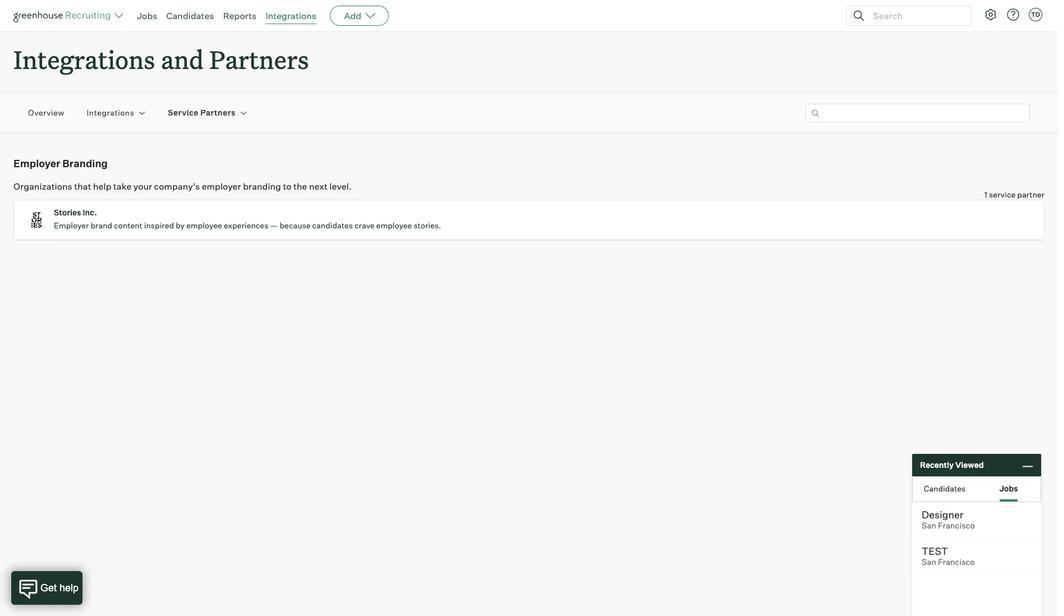 Task type: describe. For each thing, give the bounding box(es) containing it.
content
[[114, 221, 142, 230]]

overview link
[[28, 107, 64, 118]]

1 vertical spatial candidates
[[924, 483, 966, 493]]

test
[[922, 545, 948, 557]]

stories.
[[414, 221, 441, 230]]

inc.
[[83, 208, 97, 217]]

jobs link
[[137, 10, 157, 21]]

your
[[133, 181, 152, 192]]

francisco for test
[[938, 557, 975, 567]]

service partners
[[168, 108, 236, 118]]

crave
[[355, 221, 375, 230]]

integrations for the leftmost integrations link
[[87, 108, 134, 118]]

tab list containing candidates
[[913, 477, 1041, 502]]

by
[[176, 221, 185, 230]]

reports link
[[223, 10, 257, 21]]

organizations that help take your company's employer branding to the next level.
[[13, 181, 352, 192]]

td button
[[1027, 6, 1045, 24]]

candidates link
[[166, 10, 214, 21]]

add
[[344, 10, 361, 21]]

viewed
[[956, 460, 984, 470]]

2 employee from the left
[[376, 221, 412, 230]]

francisco for designer
[[938, 521, 975, 531]]

stories inc. employer brand content inspired by employee experiences — because candidates crave employee stories.
[[54, 208, 441, 230]]

integrations and partners
[[13, 43, 309, 76]]

recently viewed
[[920, 460, 984, 470]]

reports
[[223, 10, 257, 21]]

td
[[1031, 11, 1040, 19]]

organizations
[[13, 181, 72, 192]]

0 vertical spatial jobs
[[137, 10, 157, 21]]

next
[[309, 181, 328, 192]]

service
[[989, 190, 1016, 199]]

configure image
[[984, 8, 998, 21]]

partner
[[1017, 190, 1045, 199]]

0 horizontal spatial integrations link
[[87, 107, 134, 118]]

designer
[[922, 508, 964, 521]]

the
[[294, 181, 307, 192]]

because
[[280, 221, 311, 230]]

greenhouse recruiting image
[[13, 9, 114, 22]]

add button
[[330, 6, 389, 26]]

branding
[[243, 181, 281, 192]]

level.
[[330, 181, 352, 192]]

0 vertical spatial employer
[[13, 157, 60, 170]]

that
[[74, 181, 91, 192]]



Task type: locate. For each thing, give the bounding box(es) containing it.
1
[[985, 190, 988, 199]]

employer inside stories inc. employer brand content inspired by employee experiences — because candidates crave employee stories.
[[54, 221, 89, 230]]

designer san francisco
[[922, 508, 975, 531]]

Search text field
[[870, 8, 961, 24]]

take
[[113, 181, 132, 192]]

candidates
[[166, 10, 214, 21], [924, 483, 966, 493]]

francisco down designer san francisco
[[938, 557, 975, 567]]

employee
[[186, 221, 222, 230], [376, 221, 412, 230]]

test san francisco
[[922, 545, 975, 567]]

2 vertical spatial integrations
[[87, 108, 134, 118]]

1 vertical spatial employer
[[54, 221, 89, 230]]

employer up 'organizations'
[[13, 157, 60, 170]]

experiences
[[224, 221, 268, 230]]

partners down reports
[[209, 43, 309, 76]]

employer
[[202, 181, 241, 192]]

stories
[[54, 208, 81, 217]]

tab list
[[913, 477, 1041, 502]]

san inside test san francisco
[[922, 557, 937, 567]]

integrations for topmost integrations link
[[266, 10, 317, 21]]

san for designer
[[922, 521, 937, 531]]

inspired
[[144, 221, 174, 230]]

1 employee from the left
[[186, 221, 222, 230]]

integrations link
[[266, 10, 317, 21], [87, 107, 134, 118]]

0 horizontal spatial candidates
[[166, 10, 214, 21]]

jobs
[[137, 10, 157, 21], [1000, 483, 1018, 493]]

recently
[[920, 460, 954, 470]]

partners right 'service'
[[200, 108, 236, 118]]

1 san from the top
[[922, 521, 937, 531]]

0 vertical spatial integrations link
[[266, 10, 317, 21]]

1 vertical spatial partners
[[200, 108, 236, 118]]

None text field
[[806, 104, 1030, 122]]

1 vertical spatial integrations
[[13, 43, 155, 76]]

to
[[283, 181, 292, 192]]

0 vertical spatial integrations
[[266, 10, 317, 21]]

1 horizontal spatial employee
[[376, 221, 412, 230]]

employee right crave
[[376, 221, 412, 230]]

1 vertical spatial integrations link
[[87, 107, 134, 118]]

1 horizontal spatial jobs
[[1000, 483, 1018, 493]]

0 vertical spatial san
[[922, 521, 937, 531]]

1 horizontal spatial integrations link
[[266, 10, 317, 21]]

candidates right jobs link
[[166, 10, 214, 21]]

1 vertical spatial san
[[922, 557, 937, 567]]

candidates
[[312, 221, 353, 230]]

company's
[[154, 181, 200, 192]]

san for test
[[922, 557, 937, 567]]

help
[[93, 181, 111, 192]]

overview
[[28, 108, 64, 118]]

1 vertical spatial jobs
[[1000, 483, 1018, 493]]

service partners link
[[168, 107, 236, 118]]

employer branding
[[13, 157, 108, 170]]

and
[[161, 43, 204, 76]]

candidates down recently viewed at the right bottom of the page
[[924, 483, 966, 493]]

1 service partner
[[985, 190, 1045, 199]]

employer down stories
[[54, 221, 89, 230]]

san inside designer san francisco
[[922, 521, 937, 531]]

1 vertical spatial francisco
[[938, 557, 975, 567]]

service
[[168, 108, 199, 118]]

0 vertical spatial candidates
[[166, 10, 214, 21]]

francisco inside test san francisco
[[938, 557, 975, 567]]

1 horizontal spatial candidates
[[924, 483, 966, 493]]

employer
[[13, 157, 60, 170], [54, 221, 89, 230]]

0 horizontal spatial jobs
[[137, 10, 157, 21]]

branding
[[62, 157, 108, 170]]

san down designer san francisco
[[922, 557, 937, 567]]

partners
[[209, 43, 309, 76], [200, 108, 236, 118]]

integrations for integrations and partners
[[13, 43, 155, 76]]

1 francisco from the top
[[938, 521, 975, 531]]

san
[[922, 521, 937, 531], [922, 557, 937, 567]]

0 vertical spatial partners
[[209, 43, 309, 76]]

—
[[270, 221, 278, 230]]

san up test
[[922, 521, 937, 531]]

brand
[[91, 221, 112, 230]]

0 vertical spatial francisco
[[938, 521, 975, 531]]

integrations
[[266, 10, 317, 21], [13, 43, 155, 76], [87, 108, 134, 118]]

francisco inside designer san francisco
[[938, 521, 975, 531]]

employee right by
[[186, 221, 222, 230]]

francisco up test san francisco
[[938, 521, 975, 531]]

0 horizontal spatial employee
[[186, 221, 222, 230]]

2 francisco from the top
[[938, 557, 975, 567]]

2 san from the top
[[922, 557, 937, 567]]

francisco
[[938, 521, 975, 531], [938, 557, 975, 567]]

td button
[[1029, 8, 1043, 21]]



Task type: vqa. For each thing, say whether or not it's contained in the screenshot.
'Add' popup button
yes



